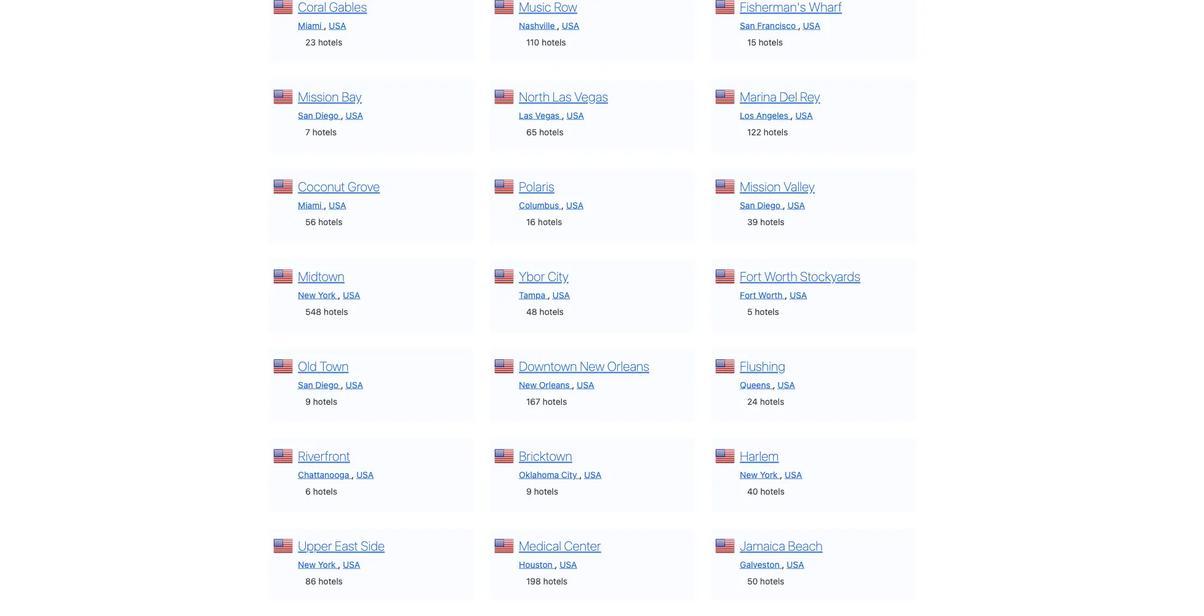 Task type: locate. For each thing, give the bounding box(es) containing it.
las up 65
[[519, 110, 533, 120]]

miami link for 23
[[298, 20, 324, 30]]

new for midtown
[[298, 290, 316, 300]]

hotels
[[318, 37, 343, 47], [542, 37, 566, 47], [759, 37, 783, 47], [313, 127, 337, 137], [540, 127, 564, 137], [764, 127, 788, 137], [318, 217, 343, 227], [538, 217, 563, 227], [761, 217, 785, 227], [324, 307, 348, 317], [540, 307, 564, 317], [755, 307, 780, 317], [313, 397, 338, 407], [543, 397, 567, 407], [760, 397, 785, 407], [313, 486, 338, 497], [534, 486, 559, 497], [761, 486, 785, 497], [319, 576, 343, 587], [544, 576, 568, 587], [761, 576, 785, 587]]

0 horizontal spatial 9 hotels
[[305, 397, 338, 407]]

usa inside coconut grove miami , usa
[[329, 200, 346, 210]]

hotels for bricktown
[[534, 486, 559, 497]]

0 horizontal spatial las
[[519, 110, 533, 120]]

coconut grove link
[[298, 179, 380, 194]]

fort worth stockyards fort worth , usa
[[740, 269, 861, 300]]

york
[[318, 290, 336, 300], [760, 470, 778, 480], [318, 560, 336, 570]]

usa inside mission bay san diego , usa
[[346, 110, 363, 120]]

angeles
[[757, 110, 789, 120]]

0 vertical spatial 9 hotels
[[305, 397, 338, 407]]

usa link for old town
[[346, 380, 363, 390]]

hotels for jamaica beach
[[761, 576, 785, 587]]

worth
[[765, 269, 798, 284], [759, 290, 783, 300]]

tampa
[[519, 290, 546, 300]]

0 vertical spatial new york link
[[298, 290, 338, 300]]

, down town
[[341, 380, 344, 390]]

san francisco link
[[740, 20, 799, 30]]

110
[[527, 37, 540, 47]]

hotels right 24
[[760, 397, 785, 407]]

1 vertical spatial vegas
[[536, 110, 560, 120]]

hotels for old town
[[313, 397, 338, 407]]

usa link
[[329, 20, 346, 30], [562, 20, 580, 30], [803, 20, 821, 30], [346, 110, 363, 120], [567, 110, 584, 120], [796, 110, 813, 120], [329, 200, 346, 210], [567, 200, 584, 210], [788, 200, 805, 210], [343, 290, 360, 300], [553, 290, 570, 300], [790, 290, 808, 300], [346, 380, 363, 390], [577, 380, 595, 390], [778, 380, 795, 390], [357, 470, 374, 480], [584, 470, 602, 480], [785, 470, 803, 480], [343, 560, 360, 570], [560, 560, 577, 570], [787, 560, 805, 570]]

vegas right north
[[575, 89, 608, 104]]

upper
[[298, 538, 332, 554]]

usa link for riverfront
[[357, 470, 374, 480]]

usa link for mission valley
[[788, 200, 805, 210]]

, down upper east side link
[[338, 560, 341, 570]]

los angeles link
[[740, 110, 791, 120]]

galveston link
[[740, 560, 782, 570]]

bay
[[342, 89, 362, 104]]

198
[[527, 576, 541, 587]]

56
[[305, 217, 316, 227]]

francisco
[[758, 20, 796, 30]]

marina
[[740, 89, 777, 104]]

san inside the old town san diego , usa
[[298, 380, 313, 390]]

new york link for harlem
[[740, 470, 780, 480]]

miami link up 56
[[298, 200, 324, 210]]

diego down old town link
[[316, 380, 339, 390]]

hotels right 198
[[544, 576, 568, 587]]

new york link
[[298, 290, 338, 300], [740, 470, 780, 480], [298, 560, 338, 570]]

city down bricktown link
[[562, 470, 577, 480]]

1 horizontal spatial las
[[553, 89, 572, 104]]

0 vertical spatial vegas
[[575, 89, 608, 104]]

1 horizontal spatial mission
[[740, 179, 781, 194]]

, inside coconut grove miami , usa
[[324, 200, 327, 210]]

queens link
[[740, 380, 773, 390]]

9 hotels
[[305, 397, 338, 407], [527, 486, 559, 497]]

0 vertical spatial 9
[[305, 397, 311, 407]]

hotels down new orleans link
[[543, 397, 567, 407]]

diego up '7 hotels'
[[316, 110, 339, 120]]

hotels right 39
[[761, 217, 785, 227]]

side
[[361, 538, 385, 554]]

hotels down oklahoma city link at left
[[534, 486, 559, 497]]

san for mission bay
[[298, 110, 313, 120]]

fort up 5 at the right
[[740, 290, 757, 300]]

1 vertical spatial san diego link
[[740, 200, 783, 210]]

upper east side link
[[298, 538, 385, 554]]

new york link up 86 hotels
[[298, 560, 338, 570]]

miami up 56
[[298, 200, 322, 210]]

polaris link
[[519, 179, 555, 194]]

0 horizontal spatial mission
[[298, 89, 339, 104]]

columbus link
[[519, 200, 562, 210]]

9 for oklahoma
[[527, 486, 532, 497]]

grove
[[348, 179, 380, 194]]

, up 24 hotels
[[773, 380, 776, 390]]

2 vertical spatial york
[[318, 560, 336, 570]]

san up 39
[[740, 200, 755, 210]]

mission bay link
[[298, 89, 362, 104]]

1 vertical spatial city
[[562, 470, 577, 480]]

north las vegas las vegas , usa
[[519, 89, 608, 120]]

, up the "56 hotels"
[[324, 200, 327, 210]]

harlem link
[[740, 449, 779, 464]]

york inside harlem new york , usa
[[760, 470, 778, 480]]

usa inside medical center houston , usa
[[560, 560, 577, 570]]

diego up 39 hotels
[[758, 200, 781, 210]]

, inside harlem new york , usa
[[780, 470, 783, 480]]

0 vertical spatial fort
[[740, 269, 762, 284]]

las right north
[[553, 89, 572, 104]]

galveston
[[740, 560, 780, 570]]

, right columbus
[[562, 200, 564, 210]]

, right "oklahoma"
[[580, 470, 582, 480]]

, down mission valley link
[[783, 200, 786, 210]]

hotels right 65
[[540, 127, 564, 137]]

hotels for marina del rey
[[764, 127, 788, 137]]

15
[[748, 37, 757, 47]]

9 hotels for oklahoma
[[527, 486, 559, 497]]

usa link for harlem
[[785, 470, 803, 480]]

hotels right 7
[[313, 127, 337, 137]]

san down old
[[298, 380, 313, 390]]

new up 86
[[298, 560, 316, 570]]

1 vertical spatial mission
[[740, 179, 781, 194]]

mission inside mission valley san diego , usa
[[740, 179, 781, 194]]

ybor city link
[[519, 269, 569, 284]]

2 miami from the top
[[298, 200, 322, 210]]

0 vertical spatial san diego link
[[298, 110, 341, 120]]

0 vertical spatial orleans
[[608, 359, 650, 374]]

0 vertical spatial diego
[[316, 110, 339, 120]]

usa link for marina del rey
[[796, 110, 813, 120]]

, down bay at the left of page
[[341, 110, 344, 120]]

0 vertical spatial miami
[[298, 20, 322, 30]]

new york link up the 40 hotels
[[740, 470, 780, 480]]

san diego link up 39 hotels
[[740, 200, 783, 210]]

1 miami link from the top
[[298, 20, 324, 30]]

mission up 39 hotels
[[740, 179, 781, 194]]

usa inside midtown new york , usa
[[343, 290, 360, 300]]

miami
[[298, 20, 322, 30], [298, 200, 322, 210]]

0 vertical spatial las
[[553, 89, 572, 104]]

new inside midtown new york , usa
[[298, 290, 316, 300]]

diego inside mission bay san diego , usa
[[316, 110, 339, 120]]

mission inside mission bay san diego , usa
[[298, 89, 339, 104]]

hotels right 56
[[318, 217, 343, 227]]

, inside mission bay san diego , usa
[[341, 110, 344, 120]]

hotels down chattanooga link
[[313, 486, 338, 497]]

hotels down angeles
[[764, 127, 788, 137]]

diego inside mission valley san diego , usa
[[758, 200, 781, 210]]

fort worth stockyards link
[[740, 269, 861, 284]]

center
[[564, 538, 601, 554]]

downtown new orleans link
[[519, 359, 650, 374]]

mission valley link
[[740, 179, 815, 194]]

usa link for bricktown
[[584, 470, 602, 480]]

miami link up 23
[[298, 20, 324, 30]]

hotels for mission valley
[[761, 217, 785, 227]]

san up 15
[[740, 20, 755, 30]]

san diego link up '7 hotels'
[[298, 110, 341, 120]]

usa link for coconut grove
[[329, 200, 346, 210]]

2 vertical spatial san diego link
[[298, 380, 341, 390]]

york up the 40 hotels
[[760, 470, 778, 480]]

new inside upper east side new york , usa
[[298, 560, 316, 570]]

0 vertical spatial york
[[318, 290, 336, 300]]

city right the 'ybor'
[[548, 269, 569, 284]]

, down north las vegas link
[[562, 110, 565, 120]]

1 horizontal spatial vegas
[[575, 89, 608, 104]]

1 vertical spatial 9 hotels
[[527, 486, 559, 497]]

usa inside 'north las vegas las vegas , usa'
[[567, 110, 584, 120]]

east
[[335, 538, 358, 554]]

, right tampa
[[548, 290, 551, 300]]

las
[[553, 89, 572, 104], [519, 110, 533, 120]]

2 vertical spatial new york link
[[298, 560, 338, 570]]

hotels right 5 at the right
[[755, 307, 780, 317]]

hotels for riverfront
[[313, 486, 338, 497]]

rey
[[801, 89, 821, 104]]

mission
[[298, 89, 339, 104], [740, 179, 781, 194]]

usa inside riverfront chattanooga , usa
[[357, 470, 374, 480]]

san up 7
[[298, 110, 313, 120]]

0 horizontal spatial orleans
[[539, 380, 570, 390]]

hotels for harlem
[[761, 486, 785, 497]]

0 vertical spatial miami link
[[298, 20, 324, 30]]

2 vertical spatial diego
[[316, 380, 339, 390]]

riverfront
[[298, 449, 350, 464]]

1 vertical spatial miami
[[298, 200, 322, 210]]

houston link
[[519, 560, 555, 570]]

5 hotels
[[748, 307, 780, 317]]

new up 548
[[298, 290, 316, 300]]

nashville link
[[519, 20, 557, 30]]

diego inside the old town san diego , usa
[[316, 380, 339, 390]]

122 hotels
[[748, 127, 788, 137]]

hotels right 48
[[540, 307, 564, 317]]

9 hotels down the old town san diego , usa
[[305, 397, 338, 407]]

, up 23 hotels
[[324, 20, 327, 30]]

city
[[548, 269, 569, 284], [562, 470, 577, 480]]

, up the 40 hotels
[[780, 470, 783, 480]]

9 down old
[[305, 397, 311, 407]]

, inside fort worth stockyards fort worth , usa
[[785, 290, 788, 300]]

1 vertical spatial fort
[[740, 290, 757, 300]]

, right "chattanooga"
[[352, 470, 354, 480]]

beach
[[789, 538, 823, 554]]

usa
[[329, 20, 346, 30], [562, 20, 580, 30], [803, 20, 821, 30], [346, 110, 363, 120], [567, 110, 584, 120], [796, 110, 813, 120], [329, 200, 346, 210], [567, 200, 584, 210], [788, 200, 805, 210], [343, 290, 360, 300], [553, 290, 570, 300], [790, 290, 808, 300], [346, 380, 363, 390], [577, 380, 595, 390], [778, 380, 795, 390], [357, 470, 374, 480], [584, 470, 602, 480], [785, 470, 803, 480], [343, 560, 360, 570], [560, 560, 577, 570], [787, 560, 805, 570]]

san inside mission valley san diego , usa
[[740, 200, 755, 210]]

, inside marina del rey los angeles , usa
[[791, 110, 794, 120]]

fort up the fort worth 'link'
[[740, 269, 762, 284]]

new
[[298, 290, 316, 300], [580, 359, 605, 374], [519, 380, 537, 390], [740, 470, 758, 480], [298, 560, 316, 570]]

usa link for ybor city
[[553, 290, 570, 300]]

48 hotels
[[527, 307, 564, 317]]

usa link for jamaica beach
[[787, 560, 805, 570]]

harlem
[[740, 449, 779, 464]]

1 vertical spatial new york link
[[740, 470, 780, 480]]

worth up the 5 hotels
[[759, 290, 783, 300]]

hotels down the old town san diego , usa
[[313, 397, 338, 407]]

vegas up 65 hotels
[[536, 110, 560, 120]]

40 hotels
[[748, 486, 785, 497]]

new for harlem
[[740, 470, 758, 480]]

hotels right 548
[[324, 307, 348, 317]]

san diego link for valley
[[740, 200, 783, 210]]

, down del at right
[[791, 110, 794, 120]]

hotels for ybor city
[[540, 307, 564, 317]]

hotels right 16
[[538, 217, 563, 227]]

usa link for downtown new orleans
[[577, 380, 595, 390]]

23 hotels
[[305, 37, 343, 47]]

2 miami link from the top
[[298, 200, 324, 210]]

hotels right 40
[[761, 486, 785, 497]]

, down jamaica beach link
[[782, 560, 785, 570]]

mission for mission bay
[[298, 89, 339, 104]]

medical
[[519, 538, 562, 554]]

, inside bricktown oklahoma city , usa
[[580, 470, 582, 480]]

north las vegas link
[[519, 89, 608, 104]]

0 vertical spatial mission
[[298, 89, 339, 104]]

york inside midtown new york , usa
[[318, 290, 336, 300]]

1 vertical spatial 9
[[527, 486, 532, 497]]

, down downtown new orleans link on the bottom of page
[[572, 380, 575, 390]]

new up 40
[[740, 470, 758, 480]]

new york link up 548
[[298, 290, 338, 300]]

new for downtown
[[580, 359, 605, 374]]

1 vertical spatial orleans
[[539, 380, 570, 390]]

, up 198 hotels
[[555, 560, 558, 570]]

65
[[527, 127, 537, 137]]

24
[[748, 397, 758, 407]]

0 horizontal spatial 9
[[305, 397, 311, 407]]

usa inside harlem new york , usa
[[785, 470, 803, 480]]

worth up the fort worth 'link'
[[765, 269, 798, 284]]

mission for mission valley
[[740, 179, 781, 194]]

new right the downtown
[[580, 359, 605, 374]]

hotels for downtown new orleans
[[543, 397, 567, 407]]

hotels right 86
[[319, 576, 343, 587]]

hotels right 50
[[761, 576, 785, 587]]

jamaica beach link
[[740, 538, 823, 554]]

1 vertical spatial miami link
[[298, 200, 324, 210]]

, inside 'north las vegas las vegas , usa'
[[562, 110, 565, 120]]

, inside mission valley san diego , usa
[[783, 200, 786, 210]]

16
[[527, 217, 536, 227]]

fort worth link
[[740, 290, 785, 300]]

houston
[[519, 560, 553, 570]]

1 vertical spatial diego
[[758, 200, 781, 210]]

24 hotels
[[748, 397, 785, 407]]

9 down "oklahoma"
[[527, 486, 532, 497]]

9 hotels down "oklahoma"
[[527, 486, 559, 497]]

san diego link down old town link
[[298, 380, 341, 390]]

new york link for midtown
[[298, 290, 338, 300]]

0 vertical spatial city
[[548, 269, 569, 284]]

san inside mission bay san diego , usa
[[298, 110, 313, 120]]

city inside bricktown oklahoma city , usa
[[562, 470, 577, 480]]

del
[[780, 89, 798, 104]]

, down 'fort worth stockyards' link
[[785, 290, 788, 300]]

york up 86 hotels
[[318, 560, 336, 570]]

coconut grove miami , usa
[[298, 179, 380, 210]]

san for old town
[[298, 380, 313, 390]]

mission valley san diego , usa
[[740, 179, 815, 210]]

548
[[305, 307, 322, 317]]

downtown
[[519, 359, 577, 374]]

hotels for mission bay
[[313, 127, 337, 137]]

riverfront link
[[298, 449, 350, 464]]

, up "548 hotels"
[[338, 290, 341, 300]]

san for mission valley
[[740, 200, 755, 210]]

york up "548 hotels"
[[318, 290, 336, 300]]

1 horizontal spatial 9
[[527, 486, 532, 497]]

1 horizontal spatial 9 hotels
[[527, 486, 559, 497]]

122
[[748, 127, 762, 137]]

,
[[324, 20, 327, 30], [557, 20, 560, 30], [799, 20, 801, 30], [341, 110, 344, 120], [562, 110, 565, 120], [791, 110, 794, 120], [324, 200, 327, 210], [562, 200, 564, 210], [783, 200, 786, 210], [338, 290, 341, 300], [548, 290, 551, 300], [785, 290, 788, 300], [341, 380, 344, 390], [572, 380, 575, 390], [773, 380, 776, 390], [352, 470, 354, 480], [580, 470, 582, 480], [780, 470, 783, 480], [338, 560, 341, 570], [555, 560, 558, 570], [782, 560, 785, 570]]

new inside harlem new york , usa
[[740, 470, 758, 480]]

miami , usa
[[298, 20, 346, 30]]

mission left bay at the left of page
[[298, 89, 339, 104]]

1 vertical spatial york
[[760, 470, 778, 480]]

miami up 23
[[298, 20, 322, 30]]

hotels down miami , usa
[[318, 37, 343, 47]]



Task type: vqa. For each thing, say whether or not it's contained in the screenshot.


Task type: describe. For each thing, give the bounding box(es) containing it.
48
[[527, 307, 537, 317]]

riverfront chattanooga , usa
[[298, 449, 374, 480]]

san diego link for town
[[298, 380, 341, 390]]

usa link for polaris
[[567, 200, 584, 210]]

new york link for upper
[[298, 560, 338, 570]]

6 hotels
[[305, 486, 338, 497]]

167 hotels
[[527, 397, 567, 407]]

ybor city tampa , usa
[[519, 269, 570, 300]]

nashville , usa
[[519, 20, 580, 30]]

stockyards
[[801, 269, 861, 284]]

hotels for coconut grove
[[318, 217, 343, 227]]

medical center houston , usa
[[519, 538, 601, 570]]

1 miami from the top
[[298, 20, 322, 30]]

6
[[305, 486, 311, 497]]

new up the 167
[[519, 380, 537, 390]]

86
[[305, 576, 316, 587]]

diego for town
[[316, 380, 339, 390]]

usa inside fort worth stockyards fort worth , usa
[[790, 290, 808, 300]]

39
[[748, 217, 758, 227]]

hotels for fort worth stockyards
[[755, 307, 780, 317]]

, inside ybor city tampa , usa
[[548, 290, 551, 300]]

midtown
[[298, 269, 345, 284]]

old
[[298, 359, 317, 374]]

jamaica
[[740, 538, 786, 554]]

hotels down nashville , usa at the left top of the page
[[542, 37, 566, 47]]

56 hotels
[[305, 217, 343, 227]]

usa inside polaris columbus , usa
[[567, 200, 584, 210]]

bricktown
[[519, 449, 573, 464]]

548 hotels
[[305, 307, 348, 317]]

, inside the old town san diego , usa
[[341, 380, 344, 390]]

usa inside mission valley san diego , usa
[[788, 200, 805, 210]]

usa link for upper east side
[[343, 560, 360, 570]]

, inside polaris columbus , usa
[[562, 200, 564, 210]]

bricktown link
[[519, 449, 573, 464]]

midtown new york , usa
[[298, 269, 360, 300]]

hotels down san francisco link
[[759, 37, 783, 47]]

usa link for midtown
[[343, 290, 360, 300]]

16 hotels
[[527, 217, 563, 227]]

110 hotels
[[527, 37, 566, 47]]

usa inside the old town san diego , usa
[[346, 380, 363, 390]]

downtown new orleans new orleans , usa
[[519, 359, 650, 390]]

coconut
[[298, 179, 345, 194]]

marina del rey los angeles , usa
[[740, 89, 821, 120]]

town
[[320, 359, 349, 374]]

0 horizontal spatial vegas
[[536, 110, 560, 120]]

1 vertical spatial worth
[[759, 290, 783, 300]]

miami inside coconut grove miami , usa
[[298, 200, 322, 210]]

65 hotels
[[527, 127, 564, 137]]

york inside upper east side new york , usa
[[318, 560, 336, 570]]

new orleans link
[[519, 380, 572, 390]]

midtown link
[[298, 269, 345, 284]]

medical center link
[[519, 538, 601, 554]]

, up 110 hotels
[[557, 20, 560, 30]]

usa inside jamaica beach galveston , usa
[[787, 560, 805, 570]]

0 vertical spatial worth
[[765, 269, 798, 284]]

valley
[[784, 179, 815, 194]]

mission bay san diego , usa
[[298, 89, 363, 120]]

1 horizontal spatial orleans
[[608, 359, 650, 374]]

5
[[748, 307, 753, 317]]

usa inside 'downtown new orleans new orleans , usa'
[[577, 380, 595, 390]]

usa link for north las vegas
[[567, 110, 584, 120]]

tampa link
[[519, 290, 548, 300]]

north
[[519, 89, 550, 104]]

, inside flushing queens , usa
[[773, 380, 776, 390]]

san francisco , usa
[[740, 20, 821, 30]]

167
[[527, 397, 541, 407]]

, inside 'downtown new orleans new orleans , usa'
[[572, 380, 575, 390]]

usa inside marina del rey los angeles , usa
[[796, 110, 813, 120]]

hotels for midtown
[[324, 307, 348, 317]]

1 fort from the top
[[740, 269, 762, 284]]

1 vertical spatial las
[[519, 110, 533, 120]]

flushing link
[[740, 359, 786, 374]]

chattanooga
[[298, 470, 349, 480]]

15 hotels
[[748, 37, 783, 47]]

7
[[305, 127, 310, 137]]

polaris columbus , usa
[[519, 179, 584, 210]]

hotels for flushing
[[760, 397, 785, 407]]

7 hotels
[[305, 127, 337, 137]]

los
[[740, 110, 754, 120]]

2 fort from the top
[[740, 290, 757, 300]]

usa inside bricktown oklahoma city , usa
[[584, 470, 602, 480]]

york for harlem
[[760, 470, 778, 480]]

san diego link for bay
[[298, 110, 341, 120]]

flushing queens , usa
[[740, 359, 795, 390]]

harlem new york , usa
[[740, 449, 803, 480]]

ybor
[[519, 269, 545, 284]]

, inside medical center houston , usa
[[555, 560, 558, 570]]

old town san diego , usa
[[298, 359, 363, 390]]

city inside ybor city tampa , usa
[[548, 269, 569, 284]]

, inside riverfront chattanooga , usa
[[352, 470, 354, 480]]

40
[[748, 486, 758, 497]]

, inside upper east side new york , usa
[[338, 560, 341, 570]]

usa link for fort worth stockyards
[[790, 290, 808, 300]]

marina del rey link
[[740, 89, 821, 104]]

, right francisco
[[799, 20, 801, 30]]

miami link for 56
[[298, 200, 324, 210]]

queens
[[740, 380, 771, 390]]

50 hotels
[[748, 576, 785, 587]]

9 hotels for town
[[305, 397, 338, 407]]

hotels for north las vegas
[[540, 127, 564, 137]]

usa link for mission bay
[[346, 110, 363, 120]]

86 hotels
[[305, 576, 343, 587]]

old town link
[[298, 359, 349, 374]]

columbus
[[519, 200, 559, 210]]

23
[[305, 37, 316, 47]]

usa inside flushing queens , usa
[[778, 380, 795, 390]]

oklahoma city link
[[519, 470, 580, 480]]

upper east side new york , usa
[[298, 538, 385, 570]]

usa link for medical center
[[560, 560, 577, 570]]

, inside jamaica beach galveston , usa
[[782, 560, 785, 570]]

hotels for polaris
[[538, 217, 563, 227]]

39 hotels
[[748, 217, 785, 227]]

usa link for flushing
[[778, 380, 795, 390]]

hotels for upper east side
[[319, 576, 343, 587]]

usa inside upper east side new york , usa
[[343, 560, 360, 570]]

hotels for medical center
[[544, 576, 568, 587]]

, inside midtown new york , usa
[[338, 290, 341, 300]]

las vegas link
[[519, 110, 562, 120]]

9 for town
[[305, 397, 311, 407]]

50
[[748, 576, 758, 587]]

oklahoma
[[519, 470, 559, 480]]

diego for bay
[[316, 110, 339, 120]]

york for midtown
[[318, 290, 336, 300]]

nashville
[[519, 20, 555, 30]]

polaris
[[519, 179, 555, 194]]

diego for valley
[[758, 200, 781, 210]]

usa inside ybor city tampa , usa
[[553, 290, 570, 300]]



